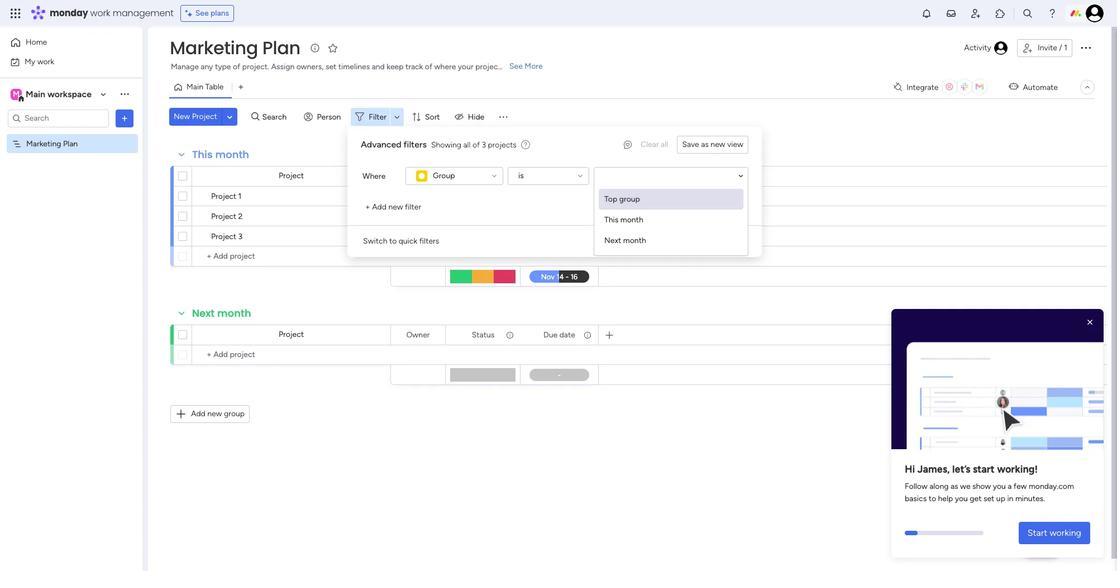 Task type: vqa. For each thing, say whether or not it's contained in the screenshot.
updates for Write
no



Task type: describe. For each thing, give the bounding box(es) containing it.
we
[[961, 482, 971, 491]]

as inside the follow along as we show you a few monday.com basics to help you get set up in minutes.
[[951, 482, 959, 491]]

manage
[[171, 62, 199, 72]]

0 horizontal spatial of
[[233, 62, 240, 72]]

hide
[[468, 112, 485, 122]]

2 owner from the top
[[407, 330, 430, 340]]

along
[[930, 482, 949, 491]]

column information image
[[506, 172, 515, 181]]

view
[[728, 140, 744, 149]]

workspace
[[47, 89, 92, 99]]

table
[[205, 82, 224, 92]]

to inside the follow along as we show you a few monday.com basics to help you get set up in minutes.
[[929, 494, 937, 504]]

manage any type of project. assign owners, set timelines and keep track of where your project stands.
[[171, 62, 528, 72]]

marketing inside 'list box'
[[26, 139, 61, 148]]

switch to quick filters
[[363, 236, 439, 246]]

+
[[365, 202, 370, 212]]

help button
[[1023, 539, 1062, 558]]

options image
[[1080, 41, 1093, 54]]

v2 search image
[[251, 111, 260, 123]]

this inside list box
[[605, 215, 619, 225]]

0 vertical spatial you
[[993, 482, 1006, 491]]

owners,
[[297, 62, 324, 72]]

column information image for due date
[[583, 331, 592, 340]]

due date
[[544, 330, 576, 340]]

of inside "advanced filters showing all of 3 projects"
[[473, 140, 480, 149]]

monday.com
[[1029, 482, 1075, 491]]

options image
[[119, 113, 130, 124]]

main for main table
[[187, 82, 203, 92]]

main for main workspace
[[26, 89, 45, 99]]

a
[[1008, 482, 1012, 491]]

show
[[973, 482, 992, 491]]

0 vertical spatial marketing plan
[[170, 35, 301, 60]]

add new group
[[191, 409, 245, 419]]

main table
[[187, 82, 224, 92]]

minutes.
[[1016, 494, 1046, 504]]

search everything image
[[1023, 8, 1034, 19]]

all inside "advanced filters showing all of 3 projects"
[[464, 140, 471, 149]]

status for 2nd status field from the bottom of the page
[[472, 171, 495, 181]]

invite
[[1038, 43, 1058, 53]]

3 inside "advanced filters showing all of 3 projects"
[[482, 140, 486, 149]]

column information image for status
[[506, 331, 515, 340]]

apps image
[[995, 8, 1007, 19]]

integrate
[[907, 82, 939, 92]]

+ add new filter button
[[361, 198, 426, 216]]

sort
[[425, 112, 440, 122]]

filter
[[369, 112, 387, 122]]

next inside field
[[192, 306, 215, 320]]

2 status field from the top
[[469, 329, 498, 341]]

track
[[406, 62, 423, 72]]

dapulse integrations image
[[894, 83, 903, 91]]

automate
[[1024, 82, 1058, 92]]

home button
[[7, 34, 120, 51]]

Next month field
[[189, 306, 254, 321]]

1 owner from the top
[[407, 171, 430, 181]]

save as new view button
[[678, 136, 749, 154]]

in
[[1008, 494, 1014, 504]]

plan inside marketing plan 'list box'
[[63, 139, 78, 148]]

follow along as we show you a few monday.com basics to help you get set up in minutes.
[[905, 482, 1075, 504]]

collapse board header image
[[1084, 83, 1093, 92]]

group inside add new group button
[[224, 409, 245, 419]]

clear all
[[641, 140, 669, 149]]

clear all button
[[637, 136, 673, 154]]

plans
[[211, 8, 229, 18]]

james peterson image
[[1086, 4, 1104, 22]]

switch to quick filters button
[[359, 232, 444, 250]]

main workspace
[[26, 89, 92, 99]]

new project button
[[169, 108, 222, 126]]

invite / 1 button
[[1018, 39, 1073, 57]]

project 1
[[211, 192, 242, 201]]

0 vertical spatial marketing
[[170, 35, 258, 60]]

my
[[25, 57, 35, 66]]

activity
[[965, 43, 992, 53]]

month inside field
[[217, 306, 251, 320]]

person button
[[299, 108, 348, 126]]

notifications image
[[922, 8, 933, 19]]

my work
[[25, 57, 54, 66]]

see plans
[[195, 8, 229, 18]]

my work button
[[7, 53, 120, 71]]

1 inside button
[[1065, 43, 1068, 53]]

up
[[997, 494, 1006, 504]]

hide button
[[450, 108, 491, 126]]

start
[[1028, 528, 1048, 538]]

marketing plan list box
[[0, 132, 143, 304]]

few
[[1014, 482, 1027, 491]]

activity button
[[960, 39, 1013, 57]]

filters inside button
[[420, 236, 439, 246]]

set inside the follow along as we show you a few monday.com basics to help you get set up in minutes.
[[984, 494, 995, 504]]

working
[[1050, 528, 1082, 538]]

help
[[939, 494, 954, 504]]

james,
[[918, 463, 950, 476]]

add to favorites image
[[327, 42, 339, 53]]

keep
[[387, 62, 404, 72]]

filter
[[405, 202, 422, 212]]

1 owner field from the top
[[404, 170, 433, 182]]

inbox image
[[946, 8, 957, 19]]

your
[[458, 62, 474, 72]]

showing
[[431, 140, 462, 149]]

let's
[[953, 463, 971, 476]]

close image
[[1085, 317, 1096, 328]]

lottie animation element
[[892, 309, 1104, 454]]

add inside add new group button
[[191, 409, 206, 419]]

project inside the new project button
[[192, 112, 217, 121]]

0 vertical spatial set
[[326, 62, 337, 72]]

1 horizontal spatial of
[[425, 62, 433, 72]]

Search in workspace field
[[23, 112, 93, 125]]

advanced filters showing all of 3 projects
[[361, 139, 517, 150]]

group
[[433, 171, 455, 181]]

start working
[[1028, 528, 1082, 538]]

due
[[544, 330, 558, 340]]

help
[[1032, 543, 1052, 554]]

new project
[[174, 112, 217, 121]]

main table button
[[169, 78, 232, 96]]

0 horizontal spatial 1
[[238, 192, 242, 201]]

working!
[[998, 463, 1039, 476]]

status for first status field from the bottom
[[472, 330, 495, 340]]

switch
[[363, 236, 388, 246]]

new for filter
[[389, 202, 403, 212]]

0 vertical spatial next month
[[605, 236, 646, 245]]

0 vertical spatial plan
[[263, 35, 301, 60]]

top
[[605, 194, 618, 204]]

menu image
[[498, 111, 509, 122]]



Task type: locate. For each thing, give the bounding box(es) containing it.
of
[[233, 62, 240, 72], [425, 62, 433, 72], [473, 140, 480, 149]]

workspace options image
[[119, 88, 130, 100]]

filters down sort popup button
[[404, 139, 427, 150]]

where
[[363, 171, 386, 181]]

0 vertical spatial see
[[195, 8, 209, 18]]

1 right '/'
[[1065, 43, 1068, 53]]

invite members image
[[971, 8, 982, 19]]

2 status from the top
[[472, 330, 495, 340]]

timelines
[[339, 62, 370, 72]]

plan
[[263, 35, 301, 60], [63, 139, 78, 148]]

show board description image
[[308, 42, 322, 54]]

m
[[13, 89, 20, 99]]

all right 'showing' at the left of page
[[464, 140, 471, 149]]

1 horizontal spatial to
[[929, 494, 937, 504]]

1 horizontal spatial you
[[993, 482, 1006, 491]]

all inside button
[[661, 140, 669, 149]]

0 horizontal spatial all
[[464, 140, 471, 149]]

1 vertical spatial to
[[929, 494, 937, 504]]

list box containing top group
[[595, 184, 748, 251]]

start
[[973, 463, 995, 476]]

top group
[[605, 194, 640, 204]]

1 up 2
[[238, 192, 242, 201]]

1 vertical spatial 1
[[238, 192, 242, 201]]

filters right quick
[[420, 236, 439, 246]]

2 vertical spatial new
[[207, 409, 222, 419]]

set left up
[[984, 494, 995, 504]]

Marketing Plan field
[[167, 35, 303, 60]]

option
[[0, 134, 143, 136]]

main inside workspace selection element
[[26, 89, 45, 99]]

date
[[560, 330, 576, 340]]

+ Add project text field
[[198, 250, 386, 263]]

see for see plans
[[195, 8, 209, 18]]

marketing up any
[[170, 35, 258, 60]]

more
[[525, 61, 543, 71]]

stands.
[[503, 62, 528, 72]]

any
[[201, 62, 213, 72]]

0 horizontal spatial to
[[389, 236, 397, 246]]

management
[[113, 7, 174, 20]]

1 vertical spatial status field
[[469, 329, 498, 341]]

1 horizontal spatial main
[[187, 82, 203, 92]]

basics
[[905, 494, 927, 504]]

learn more image
[[521, 140, 530, 150]]

work right my
[[37, 57, 54, 66]]

to inside button
[[389, 236, 397, 246]]

of left projects
[[473, 140, 480, 149]]

2 horizontal spatial new
[[711, 140, 726, 149]]

column information image
[[583, 172, 592, 181], [506, 331, 515, 340], [583, 331, 592, 340]]

filter button
[[351, 108, 404, 126]]

1 horizontal spatial 3
[[482, 140, 486, 149]]

1 horizontal spatial next month
[[605, 236, 646, 245]]

main right workspace image
[[26, 89, 45, 99]]

follow
[[905, 482, 928, 491]]

1 horizontal spatial this month
[[605, 215, 644, 225]]

you
[[993, 482, 1006, 491], [956, 494, 968, 504]]

you left a
[[993, 482, 1006, 491]]

person
[[317, 112, 341, 122]]

1 vertical spatial filters
[[420, 236, 439, 246]]

1 vertical spatial next
[[192, 306, 215, 320]]

Search field
[[260, 109, 293, 125]]

as left we
[[951, 482, 959, 491]]

1 horizontal spatial as
[[951, 482, 959, 491]]

work right monday
[[90, 7, 110, 20]]

2
[[238, 212, 243, 221]]

2 horizontal spatial of
[[473, 140, 480, 149]]

1 horizontal spatial all
[[661, 140, 669, 149]]

1 vertical spatial work
[[37, 57, 54, 66]]

0 vertical spatial filters
[[404, 139, 427, 150]]

1 vertical spatial see
[[510, 61, 523, 71]]

0 vertical spatial status field
[[469, 170, 498, 182]]

workspace selection element
[[11, 87, 93, 102]]

main
[[187, 82, 203, 92], [26, 89, 45, 99]]

3 down 2
[[238, 232, 243, 241]]

add new group button
[[170, 405, 250, 423]]

see left more
[[510, 61, 523, 71]]

projects
[[488, 140, 517, 149]]

marketing
[[170, 35, 258, 60], [26, 139, 61, 148]]

advanced
[[361, 139, 402, 150]]

0 horizontal spatial group
[[224, 409, 245, 419]]

2 all from the left
[[464, 140, 471, 149]]

1 all from the left
[[661, 140, 669, 149]]

where
[[435, 62, 456, 72]]

marketing down search in workspace field
[[26, 139, 61, 148]]

monday work management
[[50, 7, 174, 20]]

0 horizontal spatial main
[[26, 89, 45, 99]]

progress bar
[[905, 531, 918, 535]]

group inside list box
[[620, 194, 640, 204]]

Owner field
[[404, 170, 433, 182], [404, 329, 433, 341]]

marketing plan
[[170, 35, 301, 60], [26, 139, 78, 148]]

help image
[[1047, 8, 1058, 19]]

this month inside list box
[[605, 215, 644, 225]]

new for view
[[711, 140, 726, 149]]

+ Add project text field
[[198, 348, 386, 362]]

and
[[372, 62, 385, 72]]

see for see more
[[510, 61, 523, 71]]

1 horizontal spatial add
[[372, 202, 387, 212]]

0 vertical spatial as
[[702, 140, 709, 149]]

0 vertical spatial next
[[605, 236, 622, 245]]

as
[[702, 140, 709, 149], [951, 482, 959, 491]]

0 horizontal spatial see
[[195, 8, 209, 18]]

0 horizontal spatial new
[[207, 409, 222, 419]]

owner
[[407, 171, 430, 181], [407, 330, 430, 340]]

1 vertical spatial next month
[[192, 306, 251, 320]]

1 vertical spatial status
[[472, 330, 495, 340]]

sort button
[[407, 108, 447, 126]]

1 vertical spatial 3
[[238, 232, 243, 241]]

1 vertical spatial this month
[[605, 215, 644, 225]]

1 horizontal spatial work
[[90, 7, 110, 20]]

marketing plan down search in workspace field
[[26, 139, 78, 148]]

1 vertical spatial group
[[224, 409, 245, 419]]

home
[[26, 37, 47, 47]]

0 horizontal spatial this month
[[192, 148, 249, 162]]

plan down search in workspace field
[[63, 139, 78, 148]]

1 horizontal spatial see
[[510, 61, 523, 71]]

0 vertical spatial this
[[192, 148, 213, 162]]

1 vertical spatial owner field
[[404, 329, 433, 341]]

new
[[174, 112, 190, 121]]

workspace image
[[11, 88, 22, 100]]

this month down "angle down" image
[[192, 148, 249, 162]]

1 vertical spatial as
[[951, 482, 959, 491]]

as right save
[[702, 140, 709, 149]]

0 horizontal spatial plan
[[63, 139, 78, 148]]

0 vertical spatial status
[[472, 171, 495, 181]]

is
[[519, 171, 524, 181]]

This month field
[[189, 148, 252, 162]]

list box
[[595, 184, 748, 251]]

1 vertical spatial this
[[605, 215, 619, 225]]

new
[[711, 140, 726, 149], [389, 202, 403, 212], [207, 409, 222, 419]]

Due date field
[[541, 329, 578, 341]]

0 horizontal spatial work
[[37, 57, 54, 66]]

to left help
[[929, 494, 937, 504]]

1 vertical spatial new
[[389, 202, 403, 212]]

0 vertical spatial this month
[[192, 148, 249, 162]]

0 horizontal spatial next month
[[192, 306, 251, 320]]

0 vertical spatial owner
[[407, 171, 430, 181]]

assign
[[271, 62, 295, 72]]

see more
[[510, 61, 543, 71]]

main inside button
[[187, 82, 203, 92]]

1 vertical spatial plan
[[63, 139, 78, 148]]

marketing plan inside 'list box'
[[26, 139, 78, 148]]

project 2
[[211, 212, 243, 221]]

1 status field from the top
[[469, 170, 498, 182]]

1 vertical spatial marketing
[[26, 139, 61, 148]]

/
[[1060, 43, 1063, 53]]

save as new view
[[683, 140, 744, 149]]

hi
[[905, 463, 916, 476]]

0 horizontal spatial this
[[192, 148, 213, 162]]

monday
[[50, 7, 88, 20]]

of right track
[[425, 62, 433, 72]]

as inside "button"
[[702, 140, 709, 149]]

new inside "button"
[[711, 140, 726, 149]]

0 horizontal spatial add
[[191, 409, 206, 419]]

work inside button
[[37, 57, 54, 66]]

1 vertical spatial set
[[984, 494, 995, 504]]

autopilot image
[[1010, 79, 1019, 94]]

add view image
[[239, 83, 243, 91]]

get
[[970, 494, 982, 504]]

0 horizontal spatial next
[[192, 306, 215, 320]]

this inside field
[[192, 148, 213, 162]]

0 vertical spatial work
[[90, 7, 110, 20]]

1 status from the top
[[472, 171, 495, 181]]

set
[[326, 62, 337, 72], [984, 494, 995, 504]]

0 horizontal spatial as
[[702, 140, 709, 149]]

see left 'plans'
[[195, 8, 209, 18]]

this month
[[192, 148, 249, 162], [605, 215, 644, 225]]

Status field
[[469, 170, 498, 182], [469, 329, 498, 341]]

0 vertical spatial add
[[372, 202, 387, 212]]

this month inside field
[[192, 148, 249, 162]]

0 vertical spatial 3
[[482, 140, 486, 149]]

work for monday
[[90, 7, 110, 20]]

of right type
[[233, 62, 240, 72]]

1 horizontal spatial 1
[[1065, 43, 1068, 53]]

1 vertical spatial you
[[956, 494, 968, 504]]

project 3
[[211, 232, 243, 241]]

2 owner field from the top
[[404, 329, 433, 341]]

0 vertical spatial to
[[389, 236, 397, 246]]

0 vertical spatial new
[[711, 140, 726, 149]]

v2 user feedback image
[[624, 139, 632, 151]]

1 vertical spatial marketing plan
[[26, 139, 78, 148]]

month inside field
[[215, 148, 249, 162]]

you down we
[[956, 494, 968, 504]]

set down add to favorites icon
[[326, 62, 337, 72]]

to left quick
[[389, 236, 397, 246]]

all
[[661, 140, 669, 149], [464, 140, 471, 149]]

start working button
[[1019, 522, 1091, 544]]

1 horizontal spatial new
[[389, 202, 403, 212]]

0 horizontal spatial marketing plan
[[26, 139, 78, 148]]

this month down top group
[[605, 215, 644, 225]]

project.
[[242, 62, 269, 72]]

next month inside field
[[192, 306, 251, 320]]

save
[[683, 140, 700, 149]]

all right clear
[[661, 140, 669, 149]]

0 vertical spatial 1
[[1065, 43, 1068, 53]]

1 horizontal spatial set
[[984, 494, 995, 504]]

lottie animation image
[[892, 314, 1104, 454]]

clear
[[641, 140, 659, 149]]

angle down image
[[227, 113, 233, 121]]

+ add new filter
[[365, 202, 422, 212]]

0 vertical spatial owner field
[[404, 170, 433, 182]]

next month
[[605, 236, 646, 245], [192, 306, 251, 320]]

3 left projects
[[482, 140, 486, 149]]

invite / 1
[[1038, 43, 1068, 53]]

this down the new project button
[[192, 148, 213, 162]]

type
[[215, 62, 231, 72]]

None field
[[600, 167, 603, 187], [541, 170, 578, 182], [600, 167, 603, 187], [541, 170, 578, 182]]

add inside + add new filter button
[[372, 202, 387, 212]]

this down "top"
[[605, 215, 619, 225]]

1 vertical spatial owner
[[407, 330, 430, 340]]

project
[[192, 112, 217, 121], [279, 171, 304, 181], [211, 192, 236, 201], [211, 212, 236, 221], [211, 232, 236, 241], [279, 330, 304, 339]]

plan up assign
[[263, 35, 301, 60]]

1 vertical spatial add
[[191, 409, 206, 419]]

work for my
[[37, 57, 54, 66]]

0 horizontal spatial set
[[326, 62, 337, 72]]

1 horizontal spatial next
[[605, 236, 622, 245]]

main left table
[[187, 82, 203, 92]]

1 horizontal spatial this
[[605, 215, 619, 225]]

select product image
[[10, 8, 21, 19]]

1 horizontal spatial group
[[620, 194, 640, 204]]

1 horizontal spatial marketing
[[170, 35, 258, 60]]

0 horizontal spatial 3
[[238, 232, 243, 241]]

to
[[389, 236, 397, 246], [929, 494, 937, 504]]

0 horizontal spatial marketing
[[26, 139, 61, 148]]

this
[[192, 148, 213, 162], [605, 215, 619, 225]]

arrow down image
[[391, 110, 404, 124]]

filters
[[404, 139, 427, 150], [420, 236, 439, 246]]

project
[[476, 62, 501, 72]]

marketing plan up type
[[170, 35, 301, 60]]

add
[[372, 202, 387, 212], [191, 409, 206, 419]]

hi james, let's start working!
[[905, 463, 1039, 476]]

0 horizontal spatial you
[[956, 494, 968, 504]]

see inside button
[[195, 8, 209, 18]]

0 vertical spatial group
[[620, 194, 640, 204]]

1 horizontal spatial plan
[[263, 35, 301, 60]]

see plans button
[[180, 5, 234, 22]]

see more link
[[509, 61, 544, 72]]

1 horizontal spatial marketing plan
[[170, 35, 301, 60]]



